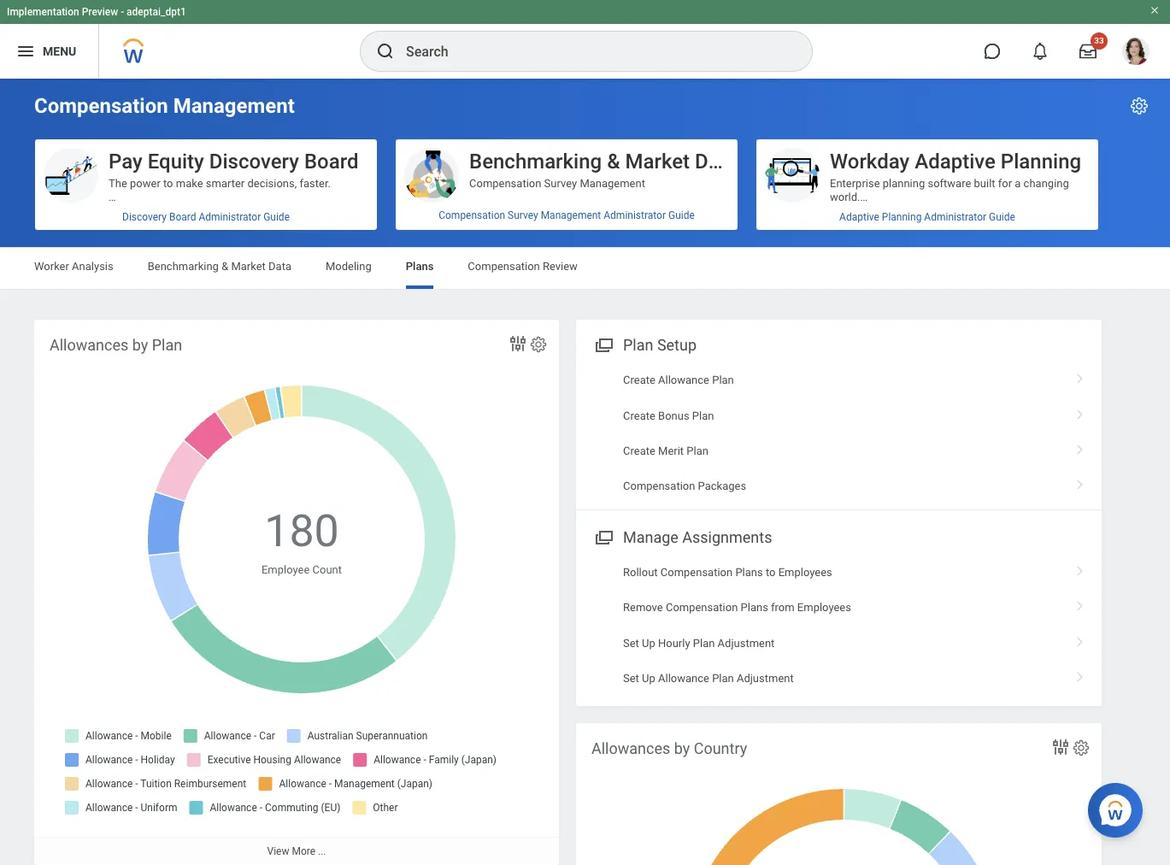 Task type: describe. For each thing, give the bounding box(es) containing it.
remove compensation plans from employees
[[623, 601, 852, 614]]

adjustment for set up allowance plan adjustment
[[737, 672, 794, 685]]

chevron right image for set up allowance plan adjustment
[[1070, 666, 1092, 683]]

within
[[331, 532, 361, 545]]

simple-
[[223, 368, 259, 381]]

0 vertical spatial benchmarking & market data
[[470, 150, 738, 174]]

natural
[[279, 341, 313, 354]]

create for create merit plan
[[623, 445, 656, 457]]

people,
[[180, 245, 215, 258]]

manage assignments
[[623, 528, 773, 546]]

implementation preview -   adeptai_dpt1
[[7, 6, 186, 18]]

detection,
[[244, 327, 292, 340]]

allowances by plan element
[[34, 320, 559, 865]]

and right party
[[228, 423, 247, 436]]

plans inside tab list
[[406, 260, 434, 273]]

up for allowance
[[642, 672, 656, 685]]

and up legacy
[[259, 409, 277, 422]]

chevron right image for set up hourly plan adjustment
[[1070, 631, 1092, 648]]

service.
[[286, 505, 325, 518]]

create for create bonus plan
[[623, 409, 656, 422]]

plan right merit
[[687, 445, 709, 457]]

compensation review
[[468, 260, 578, 273]]

business benefits
[[470, 355, 558, 368]]

decisions.
[[214, 259, 265, 272]]

system.
[[171, 450, 210, 463]]

language
[[316, 341, 361, 354]]

and down the application
[[295, 437, 314, 450]]

we
[[109, 409, 124, 422]]

and up single
[[151, 437, 170, 450]]

inbox large image
[[1080, 43, 1097, 60]]

allowances by plan
[[50, 336, 182, 354]]

plan right "bonus"
[[693, 409, 714, 422]]

0 vertical spatial management
[[173, 94, 295, 118]]

how
[[254, 204, 275, 217]]

teams
[[157, 519, 188, 532]]

compensation packages
[[623, 480, 747, 493]]

0 vertical spatial make
[[176, 177, 203, 190]]

0 vertical spatial &
[[607, 150, 620, 174]]

discovery
[[132, 532, 179, 545]]

a inside enterprise planning software built for a changing world.
[[1015, 177, 1021, 190]]

create merit plan link
[[576, 434, 1102, 469]]

1 vertical spatial board
[[169, 211, 196, 223]]

notifications large image
[[1032, 43, 1049, 60]]

menu button
[[0, 24, 99, 79]]

for for built
[[999, 177, 1013, 190]]

a
[[109, 505, 116, 518]]

what it is?
[[470, 204, 521, 217]]

set for set up allowance plan adjustment
[[623, 672, 640, 685]]

single
[[139, 450, 168, 463]]

administrator for pay equity discovery board
[[199, 211, 261, 223]]

packages
[[698, 480, 747, 493]]

what
[[470, 204, 495, 217]]

compensation for compensation survey management administrator guide
[[439, 210, 506, 221]]

1 vertical spatial you
[[309, 245, 327, 258]]

create bonus plan
[[623, 409, 714, 422]]

core.
[[201, 396, 225, 409]]

benchmarking inside tab list
[[148, 260, 219, 273]]

equity
[[148, 150, 204, 174]]

profile logan mcneil image
[[1123, 38, 1150, 68]]

2 allowance from the top
[[659, 672, 710, 685]]

adjustment for set up hourly plan adjustment
[[718, 637, 775, 650]]

an intelligent data core. we bring everything—financial and workforce transactions, third-party and legacy application data, budgets and plans, peer benchmarks, and more— into a single system.
[[109, 396, 366, 463]]

plan inside "element"
[[152, 336, 182, 354]]

33
[[1095, 36, 1105, 45]]

a inside data—you have tons of it, but how do you make sense of it? workday makes it easy to get a complete picture of your finances, people, and operations so you can make more informed decisions.
[[256, 232, 262, 245]]

built
[[975, 177, 996, 190]]

by for plan
[[132, 336, 148, 354]]

combines
[[154, 327, 203, 340]]

compensation for compensation packages
[[623, 480, 696, 493]]

enterprise planning software built for a changing world.
[[830, 177, 1070, 204]]

180 button
[[264, 502, 342, 562]]

1 vertical spatial they
[[190, 546, 211, 559]]

financial planning
[[830, 314, 921, 327]]

set up hourly plan adjustment
[[623, 637, 775, 650]]

chevron right image for remove compensation plans from employees
[[1070, 595, 1092, 613]]

everything—financial
[[155, 409, 256, 422]]

menu group image
[[592, 525, 615, 548]]

33 button
[[1070, 32, 1108, 70]]

data inside augmented analytics to answer your questions. workday combines pattern detection, graph processing, machine learning, and natural language generation to search through millions of data points, and surface insights in simple-to-understand stories.
[[308, 355, 330, 368]]

0 vertical spatial workday
[[830, 150, 910, 174]]

chevron right image for create bonus plan
[[1070, 403, 1092, 420]]

up for hourly
[[642, 637, 656, 650]]

1 horizontal spatial the
[[191, 519, 206, 532]]

surface
[[130, 368, 167, 381]]

compensation for compensation review
[[468, 260, 540, 273]]

to left search
[[164, 355, 174, 368]]

every
[[234, 546, 260, 559]]

menu
[[43, 44, 76, 58]]

list for plan setup
[[576, 363, 1102, 504]]

applications
[[127, 546, 187, 559]]

more
[[139, 259, 164, 272]]

adaptive planning administrator guide link
[[757, 204, 1099, 230]]

through
[[213, 355, 251, 368]]

boards
[[182, 532, 216, 545]]

adeptai_dpt1
[[127, 6, 186, 18]]

create for create allowance plan
[[623, 374, 656, 387]]

of inside augmented analytics to answer your questions. workday combines pattern detection, graph processing, machine learning, and natural language generation to search through millions of data points, and surface insights in simple-to-understand stories.
[[295, 355, 305, 368]]

for for model
[[248, 505, 262, 518]]

tons
[[187, 204, 208, 217]]

data inside an intelligent data core. we bring everything—financial and workforce transactions, third-party and legacy application data, budgets and plans, peer benchmarks, and more— into a single system.
[[176, 396, 198, 409]]

search image
[[375, 41, 396, 62]]

benefits
[[517, 355, 558, 368]]

plan down set up hourly plan adjustment
[[712, 672, 734, 685]]

to up pattern
[[215, 314, 225, 327]]

0 horizontal spatial adaptive
[[840, 211, 880, 223]]

answer
[[228, 314, 264, 327]]

management for compensation survey management
[[580, 177, 646, 190]]

it,
[[224, 204, 233, 217]]

management for compensation survey management administrator guide
[[541, 210, 601, 221]]

1 horizontal spatial adaptive
[[915, 150, 996, 174]]

transactions,
[[109, 423, 172, 436]]

your down the with
[[109, 560, 130, 573]]

Search Workday  search field
[[406, 32, 777, 70]]

third-
[[175, 423, 200, 436]]

allowances by country
[[592, 740, 748, 758]]

180 main content
[[0, 79, 1171, 865]]

complete
[[265, 232, 311, 245]]

bring
[[127, 409, 152, 422]]

justify image
[[15, 41, 36, 62]]

learning,
[[213, 341, 255, 354]]

by for country
[[674, 740, 690, 758]]

180
[[264, 506, 339, 558]]

create merit plan
[[623, 445, 709, 457]]

it
[[190, 232, 196, 245]]

survey for compensation survey management
[[544, 177, 577, 190]]

0 horizontal spatial for
[[219, 532, 233, 545]]

configure this page image
[[1130, 96, 1150, 116]]

data inside 'a consistent security model for self-service. give your teams the granular reporting they need with discovery boards for ad hoc analysis, all within the applications they use every day. and count on your sensitive data remaining secure.'
[[179, 560, 201, 573]]

data,
[[342, 423, 366, 436]]

of right picture
[[350, 232, 361, 245]]

guide for pay equity discovery board
[[264, 211, 290, 223]]

sensitive
[[133, 560, 177, 573]]

more—
[[316, 437, 351, 450]]

employees for remove compensation plans from employees
[[798, 601, 852, 614]]

so
[[294, 245, 306, 258]]

of left it?
[[141, 218, 151, 231]]

guide inside compensation survey management administrator guide link
[[669, 210, 695, 221]]

1 allowance from the top
[[659, 374, 710, 387]]

planning
[[883, 177, 926, 190]]

plans for rollout
[[736, 566, 763, 579]]

implementation
[[7, 6, 79, 18]]

manage
[[623, 528, 679, 546]]

preview
[[82, 6, 118, 18]]

remove
[[623, 601, 663, 614]]

self-
[[265, 505, 286, 518]]

modeling
[[326, 260, 372, 273]]

your inside data—you have tons of it, but how do you make sense of it? workday makes it easy to get a complete picture of your finances, people, and operations so you can make more informed decisions.
[[109, 245, 130, 258]]

picture
[[314, 232, 348, 245]]



Task type: vqa. For each thing, say whether or not it's contained in the screenshot.
'Planning' in 'Adaptive Planning Administrator Guide' 'link'
yes



Task type: locate. For each thing, give the bounding box(es) containing it.
3 chevron right image from the top
[[1070, 439, 1092, 456]]

configure and view chart data image for country
[[1051, 737, 1072, 758]]

the down the with
[[109, 546, 124, 559]]

have
[[161, 204, 184, 217]]

they
[[300, 519, 321, 532], [190, 546, 211, 559]]

data inside tab list
[[269, 260, 292, 273]]

1 vertical spatial workday
[[109, 232, 151, 245]]

1 vertical spatial the
[[109, 546, 124, 559]]

merit
[[659, 445, 684, 457]]

the
[[191, 519, 206, 532], [109, 546, 124, 559]]

security
[[173, 505, 212, 518]]

country
[[694, 740, 748, 758]]

configure and view chart data image inside allowances by plan "element"
[[508, 334, 529, 354]]

2 up from the top
[[642, 672, 656, 685]]

employees down 'rollout compensation plans to employees' link
[[798, 601, 852, 614]]

employee
[[262, 563, 310, 576]]

0 vertical spatial they
[[300, 519, 321, 532]]

0 horizontal spatial board
[[169, 211, 196, 223]]

create bonus plan link
[[576, 398, 1102, 434]]

2 horizontal spatial make
[[314, 204, 341, 217]]

chevron right image inside create merit plan link
[[1070, 439, 1092, 456]]

2 create from the top
[[623, 409, 656, 422]]

compensation up the pay
[[34, 94, 168, 118]]

the
[[109, 177, 127, 190]]

for right "built"
[[999, 177, 1013, 190]]

for down granular
[[219, 532, 233, 545]]

secure.
[[256, 560, 292, 573]]

tab list containing worker analysis
[[17, 248, 1154, 289]]

1 vertical spatial configure and view chart data image
[[1051, 737, 1072, 758]]

0 vertical spatial a
[[1015, 177, 1021, 190]]

planning for financial planning
[[878, 314, 921, 327]]

count
[[308, 546, 336, 559]]

1 vertical spatial benchmarking
[[148, 260, 219, 273]]

0 horizontal spatial guide
[[264, 211, 290, 223]]

0 vertical spatial the
[[191, 519, 206, 532]]

is?
[[507, 204, 521, 217]]

to inside 'rollout compensation plans to employees' link
[[766, 566, 776, 579]]

board up it
[[169, 211, 196, 223]]

configure allowances by plan image
[[529, 335, 548, 354]]

use
[[214, 546, 231, 559]]

0 horizontal spatial market
[[231, 260, 266, 273]]

employees for rollout compensation plans to employees
[[779, 566, 833, 579]]

for inside enterprise planning software built for a changing world.
[[999, 177, 1013, 190]]

1 list from the top
[[576, 363, 1102, 504]]

reporting
[[253, 519, 297, 532]]

count
[[313, 563, 342, 576]]

configure and view chart data image inside the allowances by country "element"
[[1051, 737, 1072, 758]]

0 horizontal spatial benchmarking & market data
[[148, 260, 292, 273]]

application
[[284, 423, 339, 436]]

compensation up set up hourly plan adjustment
[[666, 601, 738, 614]]

adaptive planning administrator guide
[[840, 211, 1016, 223]]

worker
[[34, 260, 69, 273]]

2 vertical spatial plans
[[741, 601, 769, 614]]

create allowance plan
[[623, 374, 734, 387]]

2 vertical spatial workday
[[109, 327, 151, 340]]

a right the get
[[256, 232, 262, 245]]

compensation inside 'link'
[[666, 601, 738, 614]]

chevron right image for rollout compensation plans to employees
[[1070, 560, 1092, 577]]

0 horizontal spatial by
[[132, 336, 148, 354]]

plan right menu group icon
[[623, 336, 654, 354]]

1 vertical spatial adjustment
[[737, 672, 794, 685]]

1 vertical spatial survey
[[508, 210, 538, 221]]

1 vertical spatial employees
[[798, 601, 852, 614]]

plan up create bonus plan
[[713, 374, 734, 387]]

to left the get
[[225, 232, 235, 245]]

planning for adaptive planning administrator guide
[[882, 211, 922, 223]]

to up from
[[766, 566, 776, 579]]

configure and view chart data image left configure allowances by country icon in the right bottom of the page
[[1051, 737, 1072, 758]]

1 vertical spatial plans
[[736, 566, 763, 579]]

and inside data—you have tons of it, but how do you make sense of it? workday makes it easy to get a complete picture of your finances, people, and operations so you can make more informed decisions.
[[218, 245, 236, 258]]

& up "compensation survey management"
[[607, 150, 620, 174]]

board up faster.
[[304, 150, 359, 174]]

survey
[[544, 177, 577, 190], [508, 210, 538, 221]]

planning down planning
[[882, 211, 922, 223]]

on
[[339, 546, 351, 559]]

0 horizontal spatial &
[[222, 260, 229, 273]]

view more ...
[[267, 846, 326, 858]]

1 vertical spatial &
[[222, 260, 229, 273]]

1 vertical spatial up
[[642, 672, 656, 685]]

1 horizontal spatial configure and view chart data image
[[1051, 737, 1072, 758]]

up left hourly
[[642, 637, 656, 650]]

machine
[[168, 341, 210, 354]]

1 vertical spatial allowance
[[659, 672, 710, 685]]

-
[[121, 6, 124, 18]]

1 vertical spatial allowances
[[592, 740, 671, 758]]

0 vertical spatial employees
[[779, 566, 833, 579]]

0 vertical spatial allowance
[[659, 374, 710, 387]]

discovery board administrator guide link
[[35, 204, 377, 230]]

1 vertical spatial set
[[623, 672, 640, 685]]

granular
[[209, 519, 250, 532]]

guide inside discovery board administrator guide link
[[264, 211, 290, 223]]

0 vertical spatial configure and view chart data image
[[508, 334, 529, 354]]

search
[[177, 355, 210, 368]]

hourly
[[659, 637, 691, 650]]

a left changing
[[1015, 177, 1021, 190]]

allowances inside "element"
[[592, 740, 671, 758]]

1 horizontal spatial a
[[256, 232, 262, 245]]

they down "service."
[[300, 519, 321, 532]]

data down boards
[[179, 560, 201, 573]]

create left merit
[[623, 445, 656, 457]]

1 horizontal spatial benchmarking
[[470, 150, 602, 174]]

discovery board administrator guide
[[122, 211, 290, 223]]

benchmarking down people,
[[148, 260, 219, 273]]

configure and view chart data image for plan
[[508, 334, 529, 354]]

adaptive up software
[[915, 150, 996, 174]]

business
[[470, 355, 514, 368]]

list containing create allowance plan
[[576, 363, 1102, 504]]

board
[[304, 150, 359, 174], [169, 211, 196, 223]]

survey for compensation survey management administrator guide
[[508, 210, 538, 221]]

0 horizontal spatial benchmarking
[[148, 260, 219, 273]]

planning for sales planning
[[860, 560, 903, 573]]

survey up compensation survey management administrator guide
[[544, 177, 577, 190]]

rollout compensation plans to employees link
[[576, 555, 1102, 590]]

0 vertical spatial discovery
[[209, 150, 299, 174]]

2 set from the top
[[623, 672, 640, 685]]

2 chevron right image from the top
[[1070, 595, 1092, 613]]

0 vertical spatial by
[[132, 336, 148, 354]]

you right so
[[309, 245, 327, 258]]

decisions,
[[248, 177, 297, 190]]

adjustment down from
[[737, 672, 794, 685]]

1 horizontal spatial survey
[[544, 177, 577, 190]]

compensation down manage assignments
[[661, 566, 733, 579]]

0 vertical spatial you
[[293, 204, 311, 217]]

data up everything—financial
[[176, 396, 198, 409]]

compensation for compensation survey management
[[470, 177, 542, 190]]

configure and view chart data image up business benefits
[[508, 334, 529, 354]]

management inside compensation survey management administrator guide link
[[541, 210, 601, 221]]

pattern
[[206, 327, 241, 340]]

allowances for allowances by country
[[592, 740, 671, 758]]

plans up remove compensation plans from employees
[[736, 566, 763, 579]]

analysis
[[72, 260, 114, 273]]

chevron right image
[[1070, 368, 1092, 385], [1070, 403, 1092, 420], [1070, 439, 1092, 456], [1070, 474, 1092, 491]]

but
[[235, 204, 251, 217]]

3 chevron right image from the top
[[1070, 631, 1092, 648]]

1 vertical spatial discovery
[[122, 211, 167, 223]]

plan
[[152, 336, 182, 354], [623, 336, 654, 354], [713, 374, 734, 387], [693, 409, 714, 422], [687, 445, 709, 457], [693, 637, 715, 650], [712, 672, 734, 685]]

compensation up 'it' on the left of the page
[[470, 177, 542, 190]]

compensation down 'it' on the left of the page
[[468, 260, 540, 273]]

1 horizontal spatial data
[[695, 150, 738, 174]]

0 vertical spatial list
[[576, 363, 1102, 504]]

create allowance plan link
[[576, 363, 1102, 398]]

2 horizontal spatial guide
[[990, 211, 1016, 223]]

1 set from the top
[[623, 637, 640, 650]]

compensation packages link
[[576, 469, 1102, 504]]

points,
[[333, 355, 366, 368]]

2 chevron right image from the top
[[1070, 403, 1092, 420]]

chevron right image inside compensation packages link
[[1070, 474, 1092, 491]]

1 horizontal spatial benchmarking & market data
[[470, 150, 738, 174]]

guide
[[669, 210, 695, 221], [264, 211, 290, 223], [990, 211, 1016, 223]]

workday up 'enterprise'
[[830, 150, 910, 174]]

administrator for workday adaptive planning
[[925, 211, 987, 223]]

ad
[[236, 532, 248, 545]]

easy
[[199, 232, 222, 245]]

allowances inside allowances by plan "element"
[[50, 336, 128, 354]]

0 horizontal spatial allowances
[[50, 336, 128, 354]]

planning right "sales" at the right of page
[[860, 560, 903, 573]]

1 horizontal spatial by
[[674, 740, 690, 758]]

chevron right image
[[1070, 560, 1092, 577], [1070, 595, 1092, 613], [1070, 631, 1092, 648], [1070, 666, 1092, 683]]

and down generation
[[109, 368, 127, 381]]

management up compensation survey management administrator guide
[[580, 177, 646, 190]]

0 vertical spatial market
[[626, 150, 690, 174]]

1 horizontal spatial for
[[248, 505, 262, 518]]

set up hourly plan adjustment link
[[576, 626, 1102, 661]]

a down budgets
[[130, 450, 136, 463]]

make left more
[[109, 259, 136, 272]]

setup
[[658, 336, 697, 354]]

1 horizontal spatial they
[[300, 519, 321, 532]]

allowances for allowances by plan
[[50, 336, 128, 354]]

plan right hourly
[[693, 637, 715, 650]]

processing,
[[109, 341, 165, 354]]

1 chevron right image from the top
[[1070, 560, 1092, 577]]

2 vertical spatial create
[[623, 445, 656, 457]]

party
[[200, 423, 226, 436]]

configure allowances by country image
[[1072, 739, 1091, 758]]

1 vertical spatial for
[[248, 505, 262, 518]]

workday up processing, at the left
[[109, 327, 151, 340]]

2 vertical spatial management
[[541, 210, 601, 221]]

0 vertical spatial board
[[304, 150, 359, 174]]

your up detection,
[[267, 314, 288, 327]]

allowance down hourly
[[659, 672, 710, 685]]

0 horizontal spatial configure and view chart data image
[[508, 334, 529, 354]]

of left it,
[[211, 204, 221, 217]]

set for set up hourly plan adjustment
[[623, 637, 640, 650]]

compensation inside tab list
[[468, 260, 540, 273]]

chevron right image inside set up allowance plan adjustment link
[[1070, 666, 1092, 683]]

and down detection,
[[258, 341, 276, 354]]

180 employee count
[[262, 506, 342, 576]]

you
[[293, 204, 311, 217], [309, 245, 327, 258]]

0 horizontal spatial discovery
[[122, 211, 167, 223]]

compensation left is?
[[439, 210, 506, 221]]

workday inside data—you have tons of it, but how do you make sense of it? workday makes it easy to get a complete picture of your finances, people, and operations so you can make more informed decisions.
[[109, 232, 151, 245]]

up down set up hourly plan adjustment
[[642, 672, 656, 685]]

model
[[215, 505, 246, 518]]

configure and view chart data image
[[508, 334, 529, 354], [1051, 737, 1072, 758]]

sales
[[830, 560, 857, 573]]

0 vertical spatial benchmarking
[[470, 150, 602, 174]]

close environment banner image
[[1150, 5, 1161, 15]]

2 horizontal spatial administrator
[[925, 211, 987, 223]]

your inside augmented analytics to answer your questions. workday combines pattern detection, graph processing, machine learning, and natural language generation to search through millions of data points, and surface insights in simple-to-understand stories.
[[267, 314, 288, 327]]

create down plan setup
[[623, 374, 656, 387]]

0 vertical spatial data
[[308, 355, 330, 368]]

list for manage assignments
[[576, 555, 1102, 697]]

adjustment inside set up allowance plan adjustment link
[[737, 672, 794, 685]]

plan up search
[[152, 336, 182, 354]]

by inside "element"
[[132, 336, 148, 354]]

0 horizontal spatial the
[[109, 546, 124, 559]]

benchmarking & market data down people,
[[148, 260, 292, 273]]

1 horizontal spatial board
[[304, 150, 359, 174]]

benchmarking up "compensation survey management"
[[470, 150, 602, 174]]

they down boards
[[190, 546, 211, 559]]

it
[[498, 204, 505, 217]]

planning
[[1001, 150, 1082, 174], [882, 211, 922, 223], [878, 314, 921, 327], [860, 560, 903, 573]]

1 horizontal spatial make
[[176, 177, 203, 190]]

1 vertical spatial data
[[176, 396, 198, 409]]

4 chevron right image from the top
[[1070, 474, 1092, 491]]

0 horizontal spatial survey
[[508, 210, 538, 221]]

chevron right image inside create allowance plan link
[[1070, 368, 1092, 385]]

benchmarking & market data up "compensation survey management"
[[470, 150, 738, 174]]

2 vertical spatial data
[[179, 560, 201, 573]]

your down consistent
[[133, 519, 154, 532]]

management down "compensation survey management"
[[541, 210, 601, 221]]

3 create from the top
[[623, 445, 656, 457]]

1 create from the top
[[623, 374, 656, 387]]

plans left from
[[741, 601, 769, 614]]

make up picture
[[314, 204, 341, 217]]

1 vertical spatial make
[[314, 204, 341, 217]]

2 horizontal spatial for
[[999, 177, 1013, 190]]

0 vertical spatial for
[[999, 177, 1013, 190]]

an
[[109, 396, 122, 409]]

compensation for compensation management
[[34, 94, 168, 118]]

survey right 'it' on the left of the page
[[508, 210, 538, 221]]

list containing rollout compensation plans to employees
[[576, 555, 1102, 697]]

view more ... link
[[34, 837, 559, 865]]

questions.
[[291, 314, 342, 327]]

management up pay equity discovery board
[[173, 94, 295, 118]]

by up generation
[[132, 336, 148, 354]]

allowances by country element
[[576, 724, 1102, 865]]

plans right modeling
[[406, 260, 434, 273]]

discovery up makes
[[122, 211, 167, 223]]

chevron right image for create merit plan
[[1070, 439, 1092, 456]]

employees up from
[[779, 566, 833, 579]]

4 chevron right image from the top
[[1070, 666, 1092, 683]]

0 horizontal spatial administrator
[[199, 211, 261, 223]]

menu banner
[[0, 0, 1171, 79]]

1 horizontal spatial market
[[626, 150, 690, 174]]

software
[[928, 177, 972, 190]]

make down equity
[[176, 177, 203, 190]]

analytics
[[168, 314, 213, 327]]

guide inside adaptive planning administrator guide link
[[990, 211, 1016, 223]]

1 up from the top
[[642, 637, 656, 650]]

chevron right image for compensation packages
[[1070, 474, 1092, 491]]

data—you
[[109, 204, 158, 217]]

and up decisions.
[[218, 245, 236, 258]]

a inside an intelligent data core. we bring everything—financial and workforce transactions, third-party and legacy application data, budgets and plans, peer benchmarks, and more— into a single system.
[[130, 450, 136, 463]]

data up understand at left top
[[308, 355, 330, 368]]

understand
[[272, 368, 328, 381]]

0 vertical spatial allowances
[[50, 336, 128, 354]]

1 chevron right image from the top
[[1070, 368, 1092, 385]]

2 vertical spatial make
[[109, 259, 136, 272]]

and
[[286, 546, 305, 559]]

stories.
[[331, 368, 368, 381]]

day.
[[263, 546, 283, 559]]

chevron right image inside set up hourly plan adjustment link
[[1070, 631, 1092, 648]]

adaptive down world.
[[840, 211, 880, 223]]

tab list inside 180 main content
[[17, 248, 1154, 289]]

to inside data—you have tons of it, but how do you make sense of it? workday makes it easy to get a complete picture of your finances, people, and operations so you can make more informed decisions.
[[225, 232, 235, 245]]

need
[[324, 519, 348, 532]]

plans for remove
[[741, 601, 769, 614]]

2 vertical spatial a
[[130, 450, 136, 463]]

2 list from the top
[[576, 555, 1102, 697]]

workday down sense
[[109, 232, 151, 245]]

adjustment down remove compensation plans from employees
[[718, 637, 775, 650]]

0 vertical spatial up
[[642, 637, 656, 650]]

make
[[176, 177, 203, 190], [314, 204, 341, 217], [109, 259, 136, 272]]

menu group image
[[592, 333, 615, 356]]

discovery up decisions,
[[209, 150, 299, 174]]

guide for workday adaptive planning
[[990, 211, 1016, 223]]

0 vertical spatial survey
[[544, 177, 577, 190]]

0 vertical spatial set
[[623, 637, 640, 650]]

1 vertical spatial create
[[623, 409, 656, 422]]

0 horizontal spatial a
[[130, 450, 136, 463]]

planning right financial
[[878, 314, 921, 327]]

0 vertical spatial adjustment
[[718, 637, 775, 650]]

create left "bonus"
[[623, 409, 656, 422]]

all
[[317, 532, 329, 545]]

0 horizontal spatial they
[[190, 546, 211, 559]]

chevron right image inside 'rollout compensation plans to employees' link
[[1070, 560, 1092, 577]]

employees inside 'link'
[[798, 601, 852, 614]]

insights
[[170, 368, 209, 381]]

1 vertical spatial a
[[256, 232, 262, 245]]

of up understand at left top
[[295, 355, 305, 368]]

1 vertical spatial adaptive
[[840, 211, 880, 223]]

plans inside 'link'
[[741, 601, 769, 614]]

chevron right image inside create bonus plan link
[[1070, 403, 1092, 420]]

the up boards
[[191, 519, 206, 532]]

& down easy
[[222, 260, 229, 273]]

1 horizontal spatial discovery
[[209, 150, 299, 174]]

by inside "element"
[[674, 740, 690, 758]]

adaptive
[[915, 150, 996, 174], [840, 211, 880, 223]]

compensation down create merit plan
[[623, 480, 696, 493]]

2 horizontal spatial a
[[1015, 177, 1021, 190]]

pay
[[109, 150, 143, 174]]

adjustment inside set up hourly plan adjustment link
[[718, 637, 775, 650]]

sense
[[109, 218, 138, 231]]

your down sense
[[109, 245, 130, 258]]

0 vertical spatial data
[[695, 150, 738, 174]]

tab list
[[17, 248, 1154, 289]]

0 vertical spatial adaptive
[[915, 150, 996, 174]]

by left "country"
[[674, 740, 690, 758]]

pay equity discovery board
[[109, 150, 359, 174]]

and
[[218, 245, 236, 258], [258, 341, 276, 354], [109, 368, 127, 381], [259, 409, 277, 422], [228, 423, 247, 436], [151, 437, 170, 450], [295, 437, 314, 450]]

budgets
[[109, 437, 149, 450]]

1 vertical spatial market
[[231, 260, 266, 273]]

for left the self-
[[248, 505, 262, 518]]

0 horizontal spatial make
[[109, 259, 136, 272]]

to right power
[[163, 177, 173, 190]]

1 vertical spatial management
[[580, 177, 646, 190]]

makes
[[154, 232, 187, 245]]

power
[[130, 177, 161, 190]]

1 horizontal spatial allowances
[[592, 740, 671, 758]]

1 vertical spatial list
[[576, 555, 1102, 697]]

1 vertical spatial data
[[269, 260, 292, 273]]

1 horizontal spatial &
[[607, 150, 620, 174]]

workday inside augmented analytics to answer your questions. workday combines pattern detection, graph processing, machine learning, and natural language generation to search through millions of data points, and surface insights in simple-to-understand stories.
[[109, 327, 151, 340]]

chevron right image inside the remove compensation plans from employees 'link'
[[1070, 595, 1092, 613]]

market
[[626, 150, 690, 174], [231, 260, 266, 273]]

1 horizontal spatial guide
[[669, 210, 695, 221]]

you right 'do'
[[293, 204, 311, 217]]

1 vertical spatial benchmarking & market data
[[148, 260, 292, 273]]

allowance down setup
[[659, 374, 710, 387]]

list
[[576, 363, 1102, 504], [576, 555, 1102, 697]]

planning up changing
[[1001, 150, 1082, 174]]

0 vertical spatial create
[[623, 374, 656, 387]]

1 horizontal spatial administrator
[[604, 210, 666, 221]]

chevron right image for create allowance plan
[[1070, 368, 1092, 385]]



